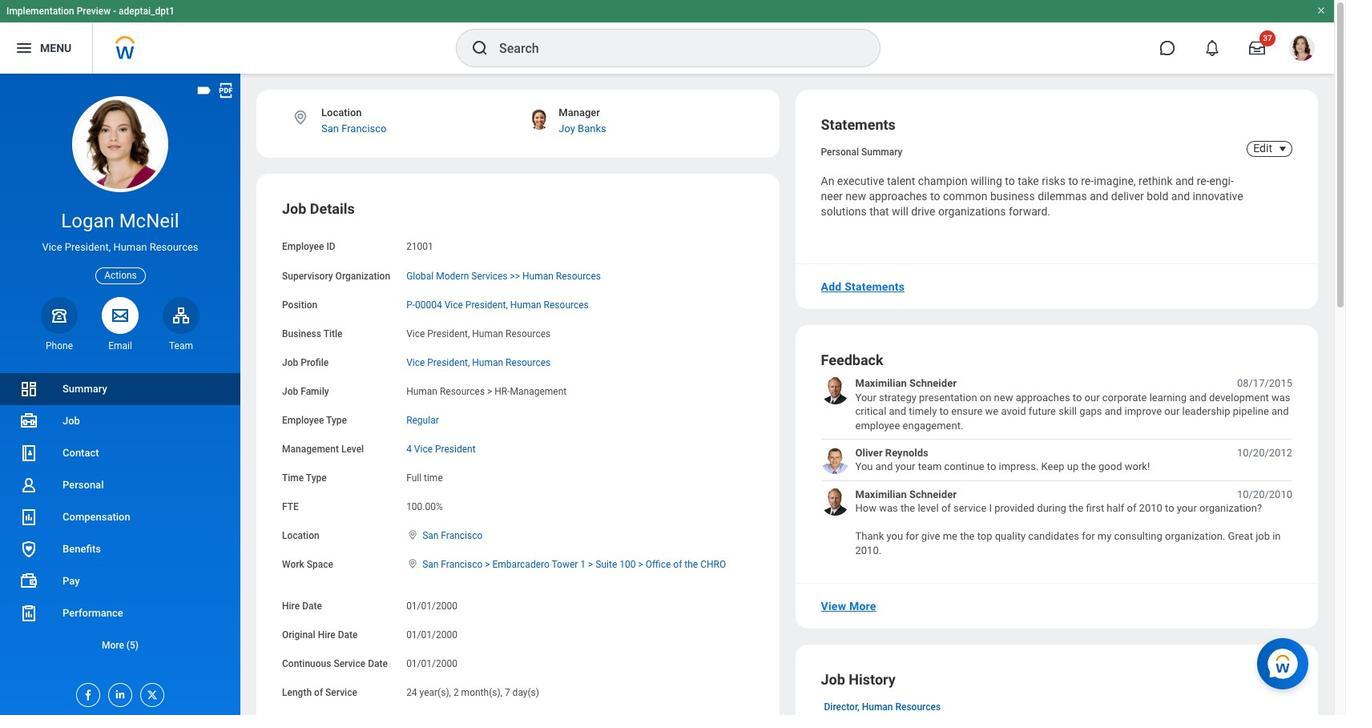 Task type: locate. For each thing, give the bounding box(es) containing it.
was inside your strategy presentation on new approaches to our corporate learning and development was critical and timely to ensure we avoid future skill gaps and improve our leadership pipeline and employee engagement.
[[1272, 392, 1291, 404]]

1 horizontal spatial personal
[[821, 147, 859, 158]]

2
[[454, 687, 459, 699]]

regular link
[[406, 412, 439, 426]]

job family element
[[406, 377, 567, 398]]

human up job family element
[[472, 357, 503, 368]]

100.00%
[[406, 502, 443, 513]]

vice president, human resources
[[42, 241, 198, 253], [406, 328, 551, 340], [406, 357, 551, 368]]

resources down p-00004 vice president, human resources
[[506, 328, 551, 340]]

more right view
[[849, 600, 876, 613]]

was right how
[[879, 503, 898, 515]]

0 horizontal spatial location
[[282, 531, 319, 542]]

you
[[887, 531, 903, 543]]

1 schneider from the top
[[910, 378, 957, 390]]

job up director, on the bottom right
[[821, 672, 845, 688]]

embarcadero
[[492, 560, 550, 571]]

2 vertical spatial vice president, human resources
[[406, 357, 551, 368]]

0 vertical spatial management
[[510, 386, 567, 397]]

0 vertical spatial schneider
[[910, 378, 957, 390]]

1 vertical spatial new
[[994, 392, 1013, 404]]

personal down contact
[[63, 479, 104, 491]]

was down 08/17/2015
[[1272, 392, 1291, 404]]

2 maximilian schneider link from the top
[[855, 488, 957, 502]]

new up avoid at bottom
[[994, 392, 1013, 404]]

linkedin image
[[109, 684, 127, 701]]

re- up innovative
[[1197, 175, 1210, 188]]

maximilian schneider link
[[855, 377, 957, 391], [855, 488, 957, 502]]

personal summary
[[821, 147, 903, 158]]

employee left id at the left top
[[282, 242, 324, 253]]

0 vertical spatial francisco
[[342, 123, 387, 135]]

time
[[282, 473, 304, 484]]

0 vertical spatial vice president, human resources
[[42, 241, 198, 253]]

maximilian
[[855, 378, 907, 390], [855, 489, 907, 501]]

1 horizontal spatial management
[[510, 386, 567, 397]]

view more
[[821, 600, 876, 613]]

new inside an executive talent champion willing to take risks to re-imagine, rethink and re-engi neer new approaches to common business dilemmas and deliver bold and innovative solutions that will drive organizations forward.
[[846, 190, 866, 203]]

1 horizontal spatial for
[[1082, 531, 1095, 543]]

hire up original
[[282, 601, 300, 612]]

statements right add
[[845, 281, 905, 294]]

implementation
[[6, 6, 74, 17]]

0 horizontal spatial new
[[846, 190, 866, 203]]

>>
[[510, 271, 520, 282]]

service
[[334, 658, 366, 670], [325, 687, 357, 699]]

1 vertical spatial location
[[282, 531, 319, 542]]

0 vertical spatial approaches
[[869, 190, 928, 203]]

2 vertical spatial 01/01/2000
[[406, 658, 458, 670]]

management down employee type
[[282, 444, 339, 455]]

vice right the 00004
[[445, 299, 463, 311]]

more
[[849, 600, 876, 613], [102, 640, 124, 652]]

team
[[169, 340, 193, 352]]

1 vertical spatial francisco
[[441, 531, 483, 542]]

pay link
[[0, 566, 240, 598]]

new down executive
[[846, 190, 866, 203]]

job left the details
[[282, 201, 306, 218]]

0 vertical spatial location
[[321, 107, 362, 119]]

service down original hire date on the left of the page
[[334, 658, 366, 670]]

0 vertical spatial was
[[1272, 392, 1291, 404]]

president, down business title element at the top
[[427, 357, 470, 368]]

vice right 4
[[414, 444, 433, 455]]

solutions
[[821, 205, 867, 218]]

date left 'continuous service date' element
[[368, 658, 388, 670]]

type up management level
[[326, 415, 347, 426]]

management inside job family element
[[510, 386, 567, 397]]

human up vice president, human resources link
[[472, 328, 503, 340]]

re-
[[1081, 175, 1094, 188], [1197, 175, 1210, 188]]

logan
[[61, 210, 114, 232]]

0 horizontal spatial for
[[906, 531, 919, 543]]

more inside "button"
[[849, 600, 876, 613]]

1 vertical spatial san francisco link
[[422, 528, 483, 542]]

type
[[326, 415, 347, 426], [306, 473, 327, 484]]

2 vertical spatial francisco
[[441, 560, 483, 571]]

resources inside business title element
[[506, 328, 551, 340]]

email button
[[102, 297, 139, 353]]

president, down the 00004
[[427, 328, 470, 340]]

statements
[[821, 116, 896, 133], [845, 281, 905, 294]]

hire
[[282, 601, 300, 612], [318, 630, 336, 641]]

maximilian for strategy
[[855, 378, 907, 390]]

0 horizontal spatial summary
[[63, 383, 107, 395]]

length
[[282, 687, 312, 699]]

1 horizontal spatial our
[[1165, 406, 1180, 418]]

1 vertical spatial maximilian
[[855, 489, 907, 501]]

statements inside button
[[845, 281, 905, 294]]

1 horizontal spatial date
[[338, 630, 358, 641]]

original hire date element
[[406, 620, 458, 642]]

1 maximilian from the top
[[855, 378, 907, 390]]

0 vertical spatial employee
[[282, 242, 324, 253]]

0 horizontal spatial approaches
[[869, 190, 928, 203]]

view
[[821, 600, 846, 613]]

1 vertical spatial 01/01/2000
[[406, 630, 458, 641]]

business
[[991, 190, 1035, 203]]

performance
[[63, 607, 123, 619]]

1 horizontal spatial approaches
[[1016, 392, 1070, 404]]

critical
[[855, 406, 887, 418]]

resources down vice president, human resources link
[[440, 386, 485, 397]]

facebook image
[[77, 684, 95, 702]]

the inside san francisco > embarcadero tower 1 > suite 100 > office of the chro link
[[685, 560, 698, 571]]

0 vertical spatial san
[[321, 123, 339, 135]]

vice president, human resources up job family element
[[406, 357, 551, 368]]

0 vertical spatial maximilian schneider
[[855, 378, 957, 390]]

ensure
[[951, 406, 983, 418]]

2 for from the left
[[1082, 531, 1095, 543]]

your up organization.
[[1177, 503, 1197, 515]]

resources down global modern services >> human resources
[[544, 299, 589, 311]]

0 vertical spatial location image
[[292, 109, 309, 127]]

vice president, human resources link
[[406, 354, 551, 368]]

team logan mcneil element
[[163, 340, 200, 353]]

human inside job family element
[[406, 386, 438, 397]]

presentation
[[919, 392, 977, 404]]

the right up
[[1082, 461, 1096, 473]]

more left (5)
[[102, 640, 124, 652]]

management down vice president, human resources link
[[510, 386, 567, 397]]

> right 1
[[588, 560, 593, 571]]

1 vertical spatial employee's photo (maximilian schneider) image
[[821, 488, 849, 516]]

1 vertical spatial maximilian schneider link
[[855, 488, 957, 502]]

2 vertical spatial san
[[422, 560, 439, 571]]

date up original hire date on the left of the page
[[302, 601, 322, 612]]

personal
[[821, 147, 859, 158], [63, 479, 104, 491]]

edit
[[1254, 142, 1273, 155]]

personal inside personal summary element
[[821, 147, 859, 158]]

schneider
[[910, 378, 957, 390], [910, 489, 957, 501]]

0 horizontal spatial re-
[[1081, 175, 1094, 188]]

location image down 100.00%
[[406, 530, 419, 541]]

history
[[849, 672, 896, 688]]

pay image
[[19, 572, 38, 591]]

global modern services >> human resources link
[[406, 267, 601, 282]]

resources down the history
[[896, 702, 941, 713]]

tower
[[552, 560, 578, 571]]

1 vertical spatial san
[[422, 531, 439, 542]]

0 vertical spatial employee's photo (maximilian schneider) image
[[821, 377, 849, 405]]

0 horizontal spatial date
[[302, 601, 322, 612]]

details
[[310, 201, 355, 218]]

vice down logan
[[42, 241, 62, 253]]

1 vertical spatial hire
[[318, 630, 336, 641]]

statements up personal summary element
[[821, 116, 896, 133]]

personal up an
[[821, 147, 859, 158]]

notifications large image
[[1205, 40, 1221, 56]]

employee's photo (maximilian schneider) image left the "your"
[[821, 377, 849, 405]]

0 vertical spatial new
[[846, 190, 866, 203]]

job family
[[282, 386, 329, 397]]

1 01/01/2000 from the top
[[406, 601, 458, 612]]

employee down job family
[[282, 415, 324, 426]]

1 employee from the top
[[282, 242, 324, 253]]

maximilian schneider up the strategy
[[855, 378, 957, 390]]

your down reynolds
[[896, 461, 916, 473]]

personal inside personal link
[[63, 479, 104, 491]]

1 vertical spatial more
[[102, 640, 124, 652]]

01/01/2000 up year(s),
[[406, 658, 458, 670]]

type right time
[[306, 473, 327, 484]]

2 re- from the left
[[1197, 175, 1210, 188]]

the left chro
[[685, 560, 698, 571]]

location image
[[292, 109, 309, 127], [406, 530, 419, 541], [406, 559, 419, 570]]

01/01/2000 for hire date
[[406, 601, 458, 612]]

job for job family
[[282, 386, 298, 397]]

2 horizontal spatial date
[[368, 658, 388, 670]]

location inside job details group
[[282, 531, 319, 542]]

0 horizontal spatial personal
[[63, 479, 104, 491]]

and
[[1176, 175, 1194, 188], [1090, 190, 1109, 203], [1172, 190, 1190, 203], [1189, 392, 1207, 404], [889, 406, 906, 418], [1105, 406, 1122, 418], [1272, 406, 1289, 418], [876, 461, 893, 473]]

location inside the location san francisco
[[321, 107, 362, 119]]

2 schneider from the top
[[910, 489, 957, 501]]

1 vertical spatial statements
[[845, 281, 905, 294]]

0 horizontal spatial list
[[0, 373, 240, 662]]

type for time type
[[306, 473, 327, 484]]

1 vertical spatial date
[[338, 630, 358, 641]]

location for location san francisco
[[321, 107, 362, 119]]

job up contact
[[63, 415, 80, 427]]

2 vertical spatial location image
[[406, 559, 419, 570]]

1 vertical spatial maximilian schneider
[[855, 489, 957, 501]]

24
[[406, 687, 417, 699]]

2 employee from the top
[[282, 415, 324, 426]]

0 vertical spatial maximilian schneider link
[[855, 377, 957, 391]]

list containing summary
[[0, 373, 240, 662]]

2 maximilian schneider from the top
[[855, 489, 957, 501]]

justify image
[[14, 38, 34, 58]]

maximilian schneider link up the strategy
[[855, 377, 957, 391]]

maximilian schneider link up level
[[855, 488, 957, 502]]

2 employee's photo (maximilian schneider) image from the top
[[821, 488, 849, 516]]

improve
[[1125, 406, 1162, 418]]

employee's photo (maximilian schneider) image
[[821, 377, 849, 405], [821, 488, 849, 516]]

profile logan mcneil image
[[1289, 35, 1315, 64]]

pay
[[63, 575, 80, 587]]

2 vertical spatial date
[[368, 658, 388, 670]]

email
[[108, 340, 132, 352]]

id
[[327, 242, 336, 253]]

personal summary element
[[821, 143, 903, 158]]

schneider for presentation
[[910, 378, 957, 390]]

vice president, human resources up vice president, human resources link
[[406, 328, 551, 340]]

summary up job link
[[63, 383, 107, 395]]

first
[[1086, 503, 1104, 515]]

an executive talent champion willing to take risks to re-imagine, rethink and re-engi neer new approaches to common business dilemmas and deliver bold and innovative solutions that will drive organizations forward.
[[821, 175, 1246, 218]]

caret down image
[[1273, 143, 1293, 155]]

day(s)
[[513, 687, 539, 699]]

me
[[943, 531, 958, 543]]

1 vertical spatial vice president, human resources
[[406, 328, 551, 340]]

during
[[1037, 503, 1067, 515]]

vice president, human resources down logan mcneil
[[42, 241, 198, 253]]

0 vertical spatial date
[[302, 601, 322, 612]]

job left family
[[282, 386, 298, 397]]

maximilian up how
[[855, 489, 907, 501]]

approaches inside your strategy presentation on new approaches to our corporate learning and development was critical and timely to ensure we avoid future skill gaps and improve our leadership pipeline and employee engagement.
[[1016, 392, 1070, 404]]

0 vertical spatial personal
[[821, 147, 859, 158]]

was inside how was the level of service i provided during the first half of 2010 to your organization? thank you for give me the top quality candidates for my consulting organization. great job in 2010.
[[879, 503, 898, 515]]

summary up talent
[[861, 147, 903, 158]]

vice inside 'p-00004 vice president, human resources' link
[[445, 299, 463, 311]]

president, down logan
[[65, 241, 111, 253]]

1 employee's photo (maximilian schneider) image from the top
[[821, 377, 849, 405]]

logan mcneil
[[61, 210, 179, 232]]

1 horizontal spatial location
[[321, 107, 362, 119]]

employee's photo (maximilian schneider) image for how was the level of service i provided during the first half of 2010 to your organization? thank you for give me the top quality candidates for my consulting organization. great job in 2010.
[[821, 488, 849, 516]]

pipeline
[[1233, 406, 1269, 418]]

deliver
[[1111, 190, 1144, 203]]

organization?
[[1200, 503, 1262, 515]]

1 horizontal spatial summary
[[861, 147, 903, 158]]

up
[[1067, 461, 1079, 473]]

month(s),
[[461, 687, 502, 699]]

employee
[[282, 242, 324, 253], [282, 415, 324, 426]]

inbox large image
[[1249, 40, 1265, 56]]

president, inside business title element
[[427, 328, 470, 340]]

01/01/2000 up 'continuous service date' element
[[406, 630, 458, 641]]

location image for location
[[406, 530, 419, 541]]

0 vertical spatial 01/01/2000
[[406, 601, 458, 612]]

your inside how was the level of service i provided during the first half of 2010 to your organization? thank you for give me the top quality candidates for my consulting organization. great job in 2010.
[[1177, 503, 1197, 515]]

0 vertical spatial maximilian
[[855, 378, 907, 390]]

maximilian up the "your"
[[855, 378, 907, 390]]

0 horizontal spatial more
[[102, 640, 124, 652]]

will
[[892, 205, 909, 218]]

location image up hire date element
[[406, 559, 419, 570]]

1 horizontal spatial re-
[[1197, 175, 1210, 188]]

san for san francisco
[[422, 531, 439, 542]]

the left first in the bottom right of the page
[[1069, 503, 1084, 515]]

1 maximilian schneider from the top
[[855, 378, 957, 390]]

1 vertical spatial was
[[879, 503, 898, 515]]

1 horizontal spatial your
[[1177, 503, 1197, 515]]

francisco
[[342, 123, 387, 135], [441, 531, 483, 542], [441, 560, 483, 571]]

full time element
[[406, 470, 443, 484]]

mcneil
[[119, 210, 179, 232]]

original hire date
[[282, 630, 358, 641]]

job details group
[[282, 200, 754, 716]]

vice inside vice president, human resources link
[[406, 357, 425, 368]]

profile
[[301, 357, 329, 368]]

an
[[821, 175, 835, 188]]

resources inside navigation pane region
[[150, 241, 198, 253]]

list
[[0, 373, 240, 662], [821, 377, 1293, 558]]

1 vertical spatial schneider
[[910, 489, 957, 501]]

regular
[[406, 415, 439, 426]]

1 horizontal spatial list
[[821, 377, 1293, 558]]

to right 2010
[[1165, 503, 1175, 515]]

maximilian schneider up level
[[855, 489, 957, 501]]

> left "hr-"
[[487, 386, 492, 397]]

vice president, human resources inside navigation pane region
[[42, 241, 198, 253]]

of right length
[[314, 687, 323, 699]]

more inside dropdown button
[[102, 640, 124, 652]]

to up dilemmas at the right
[[1069, 175, 1079, 188]]

01/01/2000 for original hire date
[[406, 630, 458, 641]]

1 horizontal spatial more
[[849, 600, 876, 613]]

to down the 'presentation'
[[940, 406, 949, 418]]

1 vertical spatial summary
[[63, 383, 107, 395]]

personal for personal
[[63, 479, 104, 491]]

date up continuous service date
[[338, 630, 358, 641]]

job left profile
[[282, 357, 298, 368]]

service down continuous service date
[[325, 687, 357, 699]]

president, up business title element at the top
[[465, 299, 508, 311]]

0 vertical spatial our
[[1085, 392, 1100, 404]]

job
[[1256, 531, 1270, 543]]

approaches up future in the bottom of the page
[[1016, 392, 1070, 404]]

to inside how was the level of service i provided during the first half of 2010 to your organization? thank you for give me the top quality candidates for my consulting organization. great job in 2010.
[[1165, 503, 1175, 515]]

approaches up will at the top right of the page
[[869, 190, 928, 203]]

length of service
[[282, 687, 357, 699]]

1 vertical spatial employee
[[282, 415, 324, 426]]

maximilian schneider link for strategy
[[855, 377, 957, 391]]

> inside job family element
[[487, 386, 492, 397]]

job inside navigation pane region
[[63, 415, 80, 427]]

job for job history
[[821, 672, 845, 688]]

1 vertical spatial management
[[282, 444, 339, 455]]

fte element
[[406, 492, 443, 514]]

1 horizontal spatial new
[[994, 392, 1013, 404]]

human down the history
[[862, 702, 893, 713]]

1 vertical spatial location image
[[406, 530, 419, 541]]

for left my
[[1082, 531, 1095, 543]]

preview
[[77, 6, 111, 17]]

2 maximilian from the top
[[855, 489, 907, 501]]

re- up dilemmas at the right
[[1081, 175, 1094, 188]]

to down champion
[[930, 190, 940, 203]]

1 vertical spatial your
[[1177, 503, 1197, 515]]

0 horizontal spatial was
[[879, 503, 898, 515]]

human down logan mcneil
[[113, 241, 147, 253]]

3 01/01/2000 from the top
[[406, 658, 458, 670]]

development
[[1209, 392, 1269, 404]]

personal image
[[19, 476, 38, 495]]

0 vertical spatial more
[[849, 600, 876, 613]]

summary image
[[19, 380, 38, 399]]

francisco for san francisco
[[441, 531, 483, 542]]

was
[[1272, 392, 1291, 404], [879, 503, 898, 515]]

of right level
[[942, 503, 951, 515]]

fte
[[282, 502, 299, 513]]

location image left the location san francisco on the left top of page
[[292, 109, 309, 127]]

2 01/01/2000 from the top
[[406, 630, 458, 641]]

1 vertical spatial type
[[306, 473, 327, 484]]

1 horizontal spatial was
[[1272, 392, 1291, 404]]

our down learning
[[1165, 406, 1180, 418]]

employee's photo (maximilian schneider) image left how
[[821, 488, 849, 516]]

job profile
[[282, 357, 329, 368]]

compensation
[[63, 511, 130, 523]]

vice president, human resources for business title element at the top
[[406, 328, 551, 340]]

for right you
[[906, 531, 919, 543]]

job for job details
[[282, 201, 306, 218]]

business title
[[282, 328, 343, 340]]

0 vertical spatial hire
[[282, 601, 300, 612]]

human inside navigation pane region
[[113, 241, 147, 253]]

how
[[855, 503, 877, 515]]

maximilian schneider for strategy
[[855, 378, 957, 390]]

0 vertical spatial type
[[326, 415, 347, 426]]

0 vertical spatial san francisco link
[[321, 123, 387, 135]]

email logan mcneil element
[[102, 340, 139, 353]]

1 vertical spatial personal
[[63, 479, 104, 491]]

0 vertical spatial your
[[896, 461, 916, 473]]

employee id
[[282, 242, 336, 253]]

search image
[[470, 38, 490, 58]]

vice down p-
[[406, 328, 425, 340]]

10/20/2010
[[1237, 489, 1293, 501]]

vice inside navigation pane region
[[42, 241, 62, 253]]

and up leadership
[[1189, 392, 1207, 404]]

1 maximilian schneider link from the top
[[855, 377, 957, 391]]

1 vertical spatial approaches
[[1016, 392, 1070, 404]]

dilemmas
[[1038, 190, 1087, 203]]



Task type: describe. For each thing, give the bounding box(es) containing it.
employee for employee id
[[282, 242, 324, 253]]

i
[[989, 503, 992, 515]]

forward.
[[1009, 205, 1051, 218]]

0 horizontal spatial management
[[282, 444, 339, 455]]

location for location
[[282, 531, 319, 542]]

and down oliver reynolds link
[[876, 461, 893, 473]]

organization
[[335, 271, 390, 282]]

1 vertical spatial service
[[325, 687, 357, 699]]

vice inside 4 vice president link
[[414, 444, 433, 455]]

1 horizontal spatial hire
[[318, 630, 336, 641]]

location san francisco
[[321, 107, 387, 135]]

0 horizontal spatial our
[[1085, 392, 1100, 404]]

add
[[821, 281, 842, 294]]

director, human resources link
[[824, 699, 941, 713]]

edit link
[[1254, 141, 1273, 157]]

employee's photo (maximilian schneider) image for your strategy presentation on new approaches to our corporate learning and development was critical and timely to ensure we avoid future skill gaps and improve our leadership pipeline and employee engagement.
[[821, 377, 849, 405]]

1 re- from the left
[[1081, 175, 1094, 188]]

p-00004 vice president, human resources link
[[406, 296, 589, 311]]

view team image
[[171, 306, 191, 325]]

leadership
[[1182, 406, 1231, 418]]

performance image
[[19, 604, 38, 623]]

and right bold
[[1172, 190, 1190, 203]]

benefits link
[[0, 534, 240, 566]]

1 for from the left
[[906, 531, 919, 543]]

vice inside business title element
[[406, 328, 425, 340]]

resources inside "link"
[[896, 702, 941, 713]]

p-
[[406, 299, 415, 311]]

> right 100
[[638, 560, 643, 571]]

imagine,
[[1094, 175, 1136, 188]]

space
[[307, 560, 333, 571]]

date for service
[[368, 658, 388, 670]]

keep
[[1041, 461, 1065, 473]]

1
[[581, 560, 586, 571]]

job link
[[0, 405, 240, 438]]

title
[[323, 328, 343, 340]]

more (5) button
[[0, 636, 240, 656]]

contact image
[[19, 444, 38, 463]]

compensation link
[[0, 502, 240, 534]]

family
[[301, 386, 329, 397]]

time
[[424, 473, 443, 484]]

gaps
[[1080, 406, 1102, 418]]

to left impress.
[[987, 461, 996, 473]]

phone logan mcneil element
[[41, 340, 78, 353]]

of right office
[[673, 560, 682, 571]]

job details button
[[282, 201, 355, 218]]

08/17/2015
[[1237, 378, 1293, 390]]

list containing maximilian schneider
[[821, 377, 1293, 558]]

1 vertical spatial our
[[1165, 406, 1180, 418]]

continuous service date element
[[406, 649, 458, 671]]

work
[[282, 560, 304, 571]]

0 horizontal spatial your
[[896, 461, 916, 473]]

37 button
[[1240, 30, 1276, 66]]

and down corporate
[[1105, 406, 1122, 418]]

job for job profile
[[282, 357, 298, 368]]

employee for employee type
[[282, 415, 324, 426]]

personal for personal summary
[[821, 147, 859, 158]]

100
[[620, 560, 636, 571]]

maximilian schneider for was
[[855, 489, 957, 501]]

approaches inside an executive talent champion willing to take risks to re-imagine, rethink and re-engi neer new approaches to common business dilemmas and deliver bold and innovative solutions that will drive organizations forward.
[[869, 190, 928, 203]]

menu banner
[[0, 0, 1334, 74]]

p-00004 vice president, human resources
[[406, 299, 589, 311]]

0 horizontal spatial san francisco link
[[321, 123, 387, 135]]

global modern services >> human resources
[[406, 271, 601, 282]]

add statements button
[[815, 271, 911, 303]]

close environment banner image
[[1317, 6, 1326, 15]]

job history
[[821, 672, 896, 688]]

employee id element
[[406, 232, 433, 254]]

human inside "link"
[[862, 702, 893, 713]]

president
[[435, 444, 476, 455]]

bold
[[1147, 190, 1169, 203]]

> left embarcadero
[[485, 560, 490, 571]]

resources up "hr-"
[[506, 357, 551, 368]]

01/01/2000 for continuous service date
[[406, 658, 458, 670]]

benefits image
[[19, 540, 38, 559]]

add statements
[[821, 281, 905, 294]]

san inside the location san francisco
[[321, 123, 339, 135]]

level
[[341, 444, 364, 455]]

quality
[[995, 531, 1026, 543]]

x image
[[141, 684, 159, 702]]

san francisco > embarcadero tower 1 > suite 100 > office of the chro
[[422, 560, 726, 571]]

modern
[[436, 271, 469, 282]]

francisco inside the location san francisco
[[342, 123, 387, 135]]

services
[[471, 271, 508, 282]]

view printable version (pdf) image
[[217, 82, 235, 99]]

president, inside navigation pane region
[[65, 241, 111, 253]]

1 horizontal spatial san francisco link
[[422, 528, 483, 542]]

francisco for san francisco > embarcadero tower 1 > suite 100 > office of the chro
[[441, 560, 483, 571]]

phone image
[[48, 306, 71, 325]]

to up skill
[[1073, 392, 1082, 404]]

continue
[[944, 461, 985, 473]]

location image for work space
[[406, 559, 419, 570]]

resources right >>
[[556, 271, 601, 282]]

team
[[918, 461, 942, 473]]

0 horizontal spatial hire
[[282, 601, 300, 612]]

joy
[[559, 123, 575, 135]]

to take
[[1005, 175, 1039, 188]]

human inside business title element
[[472, 328, 503, 340]]

and down imagine,
[[1090, 190, 1109, 203]]

work space
[[282, 560, 333, 571]]

san for san francisco > embarcadero tower 1 > suite 100 > office of the chro
[[422, 560, 439, 571]]

on
[[980, 392, 992, 404]]

innovative
[[1193, 190, 1244, 203]]

suite
[[596, 560, 617, 571]]

business title element
[[406, 319, 551, 340]]

job image
[[19, 412, 38, 431]]

hire date element
[[406, 591, 458, 613]]

menu button
[[0, 22, 92, 74]]

willing
[[971, 175, 1002, 188]]

date for hire
[[338, 630, 358, 641]]

that
[[870, 205, 889, 218]]

resources inside job family element
[[440, 386, 485, 397]]

job for job
[[63, 415, 80, 427]]

champion
[[918, 175, 968, 188]]

Search Workday  search field
[[499, 30, 847, 66]]

navigation pane region
[[0, 74, 240, 716]]

job details
[[282, 201, 355, 218]]

candidates
[[1028, 531, 1080, 543]]

10/20/2012
[[1237, 447, 1293, 459]]

contact link
[[0, 438, 240, 470]]

4
[[406, 444, 412, 455]]

and down the strategy
[[889, 406, 906, 418]]

the right me
[[960, 531, 975, 543]]

give
[[921, 531, 940, 543]]

length of service element
[[406, 678, 539, 699]]

and right rethink
[[1176, 175, 1194, 188]]

strategy
[[879, 392, 917, 404]]

hire date
[[282, 601, 322, 612]]

employee's photo (oliver reynolds) image
[[821, 446, 849, 474]]

0 vertical spatial summary
[[861, 147, 903, 158]]

you and your team continue to impress.  keep up the good work!
[[855, 461, 1150, 473]]

of right half
[[1127, 503, 1137, 515]]

type for employee type
[[326, 415, 347, 426]]

2010
[[1139, 503, 1163, 515]]

provided
[[995, 503, 1035, 515]]

future
[[1029, 406, 1056, 418]]

director,
[[824, 702, 860, 713]]

-
[[113, 6, 116, 17]]

37
[[1263, 34, 1272, 42]]

maximilian for was
[[855, 489, 907, 501]]

great
[[1228, 531, 1253, 543]]

you
[[855, 461, 873, 473]]

position
[[282, 299, 318, 311]]

rethink
[[1139, 175, 1173, 188]]

schneider for the
[[910, 489, 957, 501]]

management level
[[282, 444, 364, 455]]

thank
[[855, 531, 884, 543]]

new inside your strategy presentation on new approaches to our corporate learning and development was critical and timely to ensure we avoid future skill gaps and improve our leadership pipeline and employee engagement.
[[994, 392, 1013, 404]]

year(s),
[[420, 687, 451, 699]]

executive
[[837, 175, 884, 188]]

chro
[[701, 560, 726, 571]]

summary inside "list"
[[63, 383, 107, 395]]

how was the level of service i provided during the first half of 2010 to your organization? thank you for give me the top quality candidates for my consulting organization. great job in 2010.
[[855, 503, 1281, 557]]

and right pipeline
[[1272, 406, 1289, 418]]

hr-
[[495, 386, 510, 397]]

tag image
[[196, 82, 213, 99]]

menu
[[40, 41, 72, 54]]

maximilian schneider link for was
[[855, 488, 957, 502]]

human right >>
[[522, 271, 554, 282]]

in
[[1273, 531, 1281, 543]]

mail image
[[111, 306, 130, 325]]

4 vice president
[[406, 444, 476, 455]]

vice president, human resources for vice president, human resources link
[[406, 357, 551, 368]]

the left level
[[901, 503, 915, 515]]

implementation preview -   adeptai_dpt1
[[6, 6, 175, 17]]

human down >>
[[510, 299, 541, 311]]

0 vertical spatial service
[[334, 658, 366, 670]]

2010.
[[855, 545, 882, 557]]

drive
[[911, 205, 936, 218]]

compensation image
[[19, 508, 38, 527]]

service
[[954, 503, 987, 515]]

talent
[[887, 175, 915, 188]]

0 vertical spatial statements
[[821, 116, 896, 133]]



Task type: vqa. For each thing, say whether or not it's contained in the screenshot.
leadership
yes



